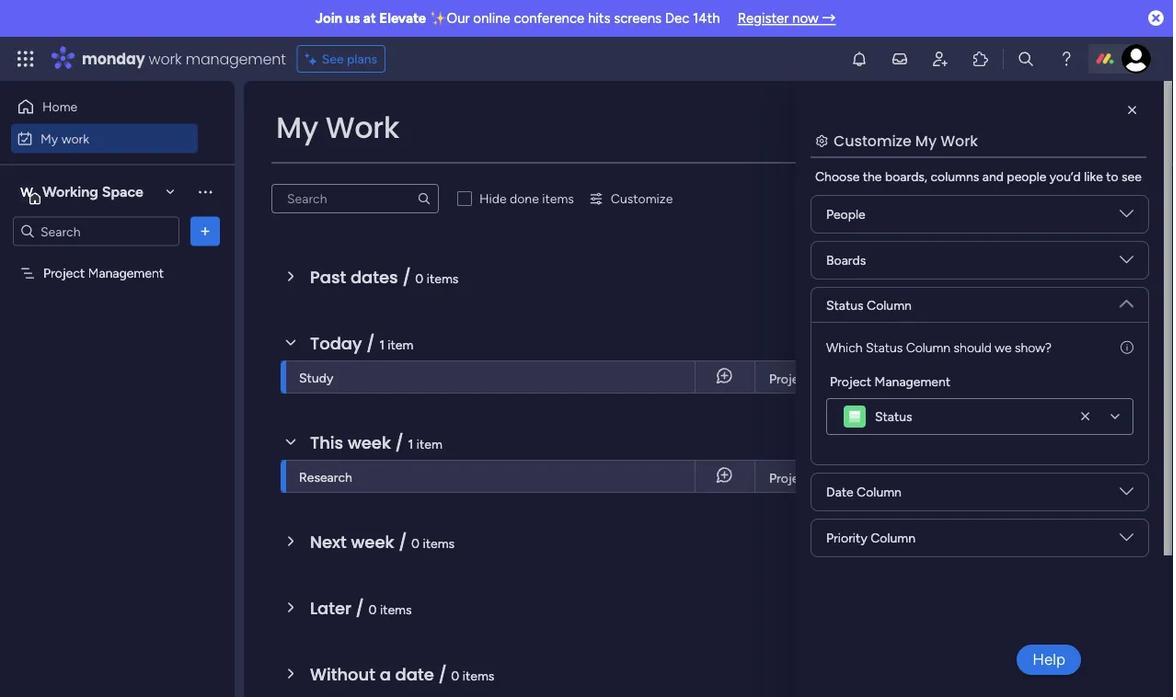 Task type: describe. For each thing, give the bounding box(es) containing it.
like
[[1084, 169, 1103, 184]]

monday
[[82, 48, 145, 69]]

my work
[[40, 131, 89, 146]]

our
[[447, 10, 470, 27]]

see plans
[[322, 51, 377, 67]]

without a date / 0 items
[[310, 663, 494, 686]]

monday work management
[[82, 48, 286, 69]]

0 inside later / 0 items
[[368, 602, 377, 617]]

this week / 1 item
[[310, 431, 442, 454]]

customize my work
[[834, 130, 978, 151]]

14th
[[693, 10, 720, 27]]

→
[[822, 10, 836, 27]]

hits
[[588, 10, 610, 27]]

0 inside next week / 0 items
[[411, 535, 420, 551]]

1 inside the this week / 1 item
[[408, 436, 413, 452]]

past
[[310, 265, 346, 289]]

status for status
[[875, 409, 912, 425]]

column for date column
[[857, 484, 902, 500]]

management up priority
[[814, 471, 890, 486]]

dapulse dropdown down arrow image for boards
[[1120, 253, 1133, 274]]

later
[[310, 597, 351, 620]]

working
[[42, 183, 98, 201]]

/ right dates
[[402, 265, 411, 289]]

we
[[995, 339, 1012, 355]]

a
[[380, 663, 391, 686]]

us
[[346, 10, 360, 27]]

item inside the this week / 1 item
[[417, 436, 442, 452]]

past dates / 0 items
[[310, 265, 458, 289]]

see
[[1122, 169, 1142, 184]]

home
[[42, 99, 77, 115]]

dapulse dropdown down arrow image for boards
[[1120, 207, 1133, 228]]

peop for 1
[[1150, 332, 1173, 347]]

should
[[954, 339, 992, 355]]

register
[[738, 10, 789, 27]]

1 vertical spatial status
[[866, 339, 903, 355]]

join us at elevate ✨ our online conference hits screens dec 14th
[[315, 10, 720, 27]]

space
[[102, 183, 143, 201]]

elevate
[[379, 10, 426, 27]]

board for 1
[[835, 332, 869, 347]]

inbox image
[[891, 50, 909, 68]]

group for 1
[[1013, 332, 1050, 347]]

date
[[826, 484, 853, 500]]

study
[[299, 370, 333, 385]]

research
[[299, 469, 352, 485]]

to
[[984, 471, 997, 486]]

which status column should we show?
[[826, 339, 1052, 355]]

workspace image
[[17, 182, 36, 202]]

help image
[[1057, 50, 1075, 68]]

status for status column
[[826, 297, 864, 313]]

plans
[[347, 51, 377, 67]]

later / 0 items
[[310, 597, 412, 620]]

project management for second project management link from the top
[[769, 471, 890, 486]]

items inside past dates / 0 items
[[427, 270, 458, 286]]

date column
[[826, 484, 902, 500]]

items inside next week / 0 items
[[423, 535, 455, 551]]

do
[[1000, 471, 1015, 486]]

✨
[[430, 10, 443, 27]]

/ right this
[[395, 431, 404, 454]]

register now → link
[[738, 10, 836, 27]]

see plans button
[[297, 45, 386, 73]]

boards
[[826, 253, 866, 268]]

my work
[[276, 107, 399, 148]]

today / 1 item
[[310, 332, 413, 355]]

column left should at the right of the page
[[906, 339, 950, 355]]

notifications image
[[850, 50, 868, 68]]

register now →
[[738, 10, 836, 27]]

items inside later / 0 items
[[380, 602, 412, 617]]

items inside the without a date / 0 items
[[463, 668, 494, 684]]

and
[[982, 169, 1004, 184]]

v2 info image
[[1121, 338, 1133, 357]]

columns
[[931, 169, 979, 184]]

customize for customize
[[611, 191, 673, 207]]

priority
[[826, 530, 867, 546]]

Search in workspace field
[[39, 221, 154, 242]]

project inside the project management list box
[[43, 265, 85, 281]]

help button
[[1017, 645, 1081, 675]]

today
[[310, 332, 362, 355]]

to
[[1106, 169, 1118, 184]]

management inside the project management list box
[[88, 265, 164, 281]]

to do
[[984, 471, 1015, 486]]

management
[[186, 48, 286, 69]]

item inside the today / 1 item
[[388, 337, 413, 352]]

customize for customize my work
[[834, 130, 912, 151]]

week for next
[[351, 530, 394, 554]]

hide
[[479, 191, 507, 207]]



Task type: locate. For each thing, give the bounding box(es) containing it.
status down project management heading
[[875, 409, 912, 425]]

1 vertical spatial 1
[[408, 436, 413, 452]]

project
[[43, 265, 85, 281], [769, 371, 811, 387], [830, 374, 871, 389], [769, 471, 811, 486]]

week for this
[[348, 431, 391, 454]]

main content
[[244, 81, 1173, 697]]

dapulse dropdown down arrow image
[[1120, 253, 1133, 274], [1120, 485, 1133, 506]]

option
[[0, 257, 235, 260]]

2 vertical spatial status
[[875, 409, 912, 425]]

1 vertical spatial board
[[835, 431, 869, 447]]

choose the boards, columns and people you'd like to see
[[815, 169, 1142, 184]]

0 inside past dates / 0 items
[[415, 270, 424, 286]]

0 horizontal spatial customize
[[611, 191, 673, 207]]

0 vertical spatial project management link
[[766, 362, 937, 395]]

work down the plans
[[325, 107, 399, 148]]

0 up later / 0 items
[[411, 535, 420, 551]]

2 horizontal spatial my
[[915, 130, 937, 151]]

project management inside list box
[[43, 265, 164, 281]]

1 vertical spatial project management link
[[766, 461, 937, 494]]

management down which
[[814, 371, 890, 387]]

now
[[792, 10, 819, 27]]

work inside button
[[61, 131, 89, 146]]

/ right the next
[[399, 530, 407, 554]]

help
[[1032, 650, 1065, 669]]

board
[[835, 332, 869, 347], [835, 431, 869, 447]]

select product image
[[17, 50, 35, 68]]

next
[[310, 530, 347, 554]]

invite members image
[[931, 50, 949, 68]]

people
[[826, 207, 865, 222]]

board for /
[[835, 431, 869, 447]]

management down search in workspace field
[[88, 265, 164, 281]]

workspace options image
[[196, 182, 214, 201]]

1 vertical spatial work
[[61, 131, 89, 146]]

my inside button
[[40, 131, 58, 146]]

0 vertical spatial dapulse dropdown down arrow image
[[1120, 253, 1133, 274]]

bob builder image
[[1121, 44, 1151, 74]]

0 horizontal spatial work
[[325, 107, 399, 148]]

2 peop from the top
[[1150, 431, 1173, 447]]

3 dapulse dropdown down arrow image from the top
[[1120, 531, 1133, 552]]

group for /
[[1013, 431, 1050, 447]]

workspace selection element
[[17, 181, 146, 205]]

1 project management link from the top
[[766, 362, 937, 395]]

1 vertical spatial peop
[[1150, 431, 1173, 447]]

work inside main content
[[940, 130, 978, 151]]

status column
[[826, 297, 912, 313]]

1 right this
[[408, 436, 413, 452]]

1 board from the top
[[835, 332, 869, 347]]

search everything image
[[1017, 50, 1035, 68]]

1
[[379, 337, 384, 352], [408, 436, 413, 452]]

1 vertical spatial dapulse dropdown down arrow image
[[1120, 485, 1133, 506]]

project management group
[[826, 372, 1133, 435]]

/ right 'later' at the left
[[356, 597, 364, 620]]

column for priority column
[[871, 530, 915, 546]]

column
[[867, 297, 912, 313], [906, 339, 950, 355], [857, 484, 902, 500], [871, 530, 915, 546]]

management
[[88, 265, 164, 281], [814, 371, 890, 387], [875, 374, 950, 389], [814, 471, 890, 486]]

online
[[473, 10, 510, 27]]

None search field
[[271, 184, 439, 213]]

home button
[[11, 92, 198, 121]]

w
[[20, 184, 33, 200]]

0 right dates
[[415, 270, 424, 286]]

conference
[[514, 10, 584, 27]]

status inside project management group
[[875, 409, 912, 425]]

project management heading
[[830, 372, 950, 391]]

my up boards,
[[915, 130, 937, 151]]

1 vertical spatial group
[[1013, 431, 1050, 447]]

without
[[310, 663, 375, 686]]

1 peop from the top
[[1150, 332, 1173, 347]]

0 right 'later' at the left
[[368, 602, 377, 617]]

date
[[395, 663, 434, 686]]

board down status column
[[835, 332, 869, 347]]

2 dapulse dropdown down arrow image from the top
[[1120, 485, 1133, 506]]

dec
[[665, 10, 689, 27]]

0 vertical spatial customize
[[834, 130, 912, 151]]

week
[[348, 431, 391, 454], [351, 530, 394, 554]]

/ right date
[[438, 663, 447, 686]]

the
[[863, 169, 882, 184]]

choose
[[815, 169, 860, 184]]

dapulse dropdown down arrow image for which status column should we show?
[[1120, 290, 1133, 311]]

1 horizontal spatial work
[[940, 130, 978, 151]]

my for my work
[[40, 131, 58, 146]]

1 horizontal spatial 1
[[408, 436, 413, 452]]

peop for /
[[1150, 431, 1173, 447]]

project for project management group
[[830, 374, 871, 389]]

2 group from the top
[[1013, 431, 1050, 447]]

work down home
[[61, 131, 89, 146]]

at
[[363, 10, 376, 27]]

customize button
[[581, 184, 680, 213]]

column up the which status column should we show?
[[867, 297, 912, 313]]

0 vertical spatial work
[[149, 48, 182, 69]]

board up date column
[[835, 431, 869, 447]]

main content containing past dates /
[[244, 81, 1173, 697]]

working space
[[42, 183, 143, 201]]

1 horizontal spatial item
[[417, 436, 442, 452]]

/
[[402, 265, 411, 289], [366, 332, 375, 355], [395, 431, 404, 454], [399, 530, 407, 554], [356, 597, 364, 620], [438, 663, 447, 686]]

hide done items
[[479, 191, 574, 207]]

0 inside the without a date / 0 items
[[451, 668, 459, 684]]

work up columns
[[940, 130, 978, 151]]

1 horizontal spatial my
[[276, 107, 318, 148]]

screens
[[614, 10, 662, 27]]

work for monday
[[149, 48, 182, 69]]

1 vertical spatial dapulse dropdown down arrow image
[[1120, 290, 1133, 311]]

items
[[542, 191, 574, 207], [427, 270, 458, 286], [423, 535, 455, 551], [380, 602, 412, 617], [463, 668, 494, 684]]

project for 1st project management link from the top of the page
[[769, 371, 811, 387]]

dapulse dropdown down arrow image for date column
[[1120, 485, 1133, 506]]

status up which
[[826, 297, 864, 313]]

1 vertical spatial week
[[351, 530, 394, 554]]

column right priority
[[871, 530, 915, 546]]

dates
[[350, 265, 398, 289]]

1 dapulse dropdown down arrow image from the top
[[1120, 207, 1133, 228]]

next week / 0 items
[[310, 530, 455, 554]]

project management link
[[766, 362, 937, 395], [766, 461, 937, 494]]

project management link up priority
[[766, 461, 937, 494]]

0 right date
[[451, 668, 459, 684]]

customize
[[834, 130, 912, 151], [611, 191, 673, 207]]

my down home
[[40, 131, 58, 146]]

1 right 'today'
[[379, 337, 384, 352]]

apps image
[[972, 50, 990, 68]]

0 vertical spatial board
[[835, 332, 869, 347]]

work
[[325, 107, 399, 148], [940, 130, 978, 151]]

project management inside group
[[830, 374, 950, 389]]

show?
[[1015, 339, 1052, 355]]

this
[[310, 431, 343, 454]]

0 horizontal spatial work
[[61, 131, 89, 146]]

which
[[826, 339, 862, 355]]

1 horizontal spatial customize
[[834, 130, 912, 151]]

group up the do
[[1013, 431, 1050, 447]]

project management link down which
[[766, 362, 937, 395]]

project for second project management link from the top
[[769, 471, 811, 486]]

0 vertical spatial status
[[826, 297, 864, 313]]

you'd
[[1050, 169, 1081, 184]]

Filter dashboard by text search field
[[271, 184, 439, 213]]

dapulse dropdown down arrow image
[[1120, 207, 1133, 228], [1120, 290, 1133, 311], [1120, 531, 1133, 552]]

join
[[315, 10, 342, 27]]

my work button
[[11, 124, 198, 153]]

project management
[[43, 265, 164, 281], [769, 371, 890, 387], [830, 374, 950, 389], [769, 471, 890, 486]]

my for my work
[[276, 107, 318, 148]]

my inside main content
[[915, 130, 937, 151]]

project management for project management group
[[830, 374, 950, 389]]

customize inside button
[[611, 191, 673, 207]]

2 board from the top
[[835, 431, 869, 447]]

0 vertical spatial item
[[388, 337, 413, 352]]

0 vertical spatial dapulse dropdown down arrow image
[[1120, 207, 1133, 228]]

work
[[149, 48, 182, 69], [61, 131, 89, 146]]

item
[[388, 337, 413, 352], [417, 436, 442, 452]]

/ right 'today'
[[366, 332, 375, 355]]

0 horizontal spatial 1
[[379, 337, 384, 352]]

management inside project management heading
[[875, 374, 950, 389]]

done
[[510, 191, 539, 207]]

priority column
[[826, 530, 915, 546]]

my down "see plans" button
[[276, 107, 318, 148]]

options image
[[196, 222, 214, 241]]

week right this
[[348, 431, 391, 454]]

0 vertical spatial week
[[348, 431, 391, 454]]

people
[[1007, 169, 1046, 184]]

peop
[[1150, 332, 1173, 347], [1150, 431, 1173, 447]]

0 horizontal spatial my
[[40, 131, 58, 146]]

status
[[826, 297, 864, 313], [866, 339, 903, 355], [875, 409, 912, 425]]

0
[[415, 270, 424, 286], [411, 535, 420, 551], [368, 602, 377, 617], [451, 668, 459, 684]]

status up project management heading
[[866, 339, 903, 355]]

boards,
[[885, 169, 927, 184]]

0 vertical spatial 1
[[379, 337, 384, 352]]

week right the next
[[351, 530, 394, 554]]

management down the which status column should we show?
[[875, 374, 950, 389]]

1 group from the top
[[1013, 332, 1050, 347]]

see
[[322, 51, 344, 67]]

column right date
[[857, 484, 902, 500]]

0 vertical spatial peop
[[1150, 332, 1173, 347]]

work for my
[[61, 131, 89, 146]]

1 vertical spatial item
[[417, 436, 442, 452]]

0 horizontal spatial item
[[388, 337, 413, 352]]

2 dapulse dropdown down arrow image from the top
[[1120, 290, 1133, 311]]

2 project management link from the top
[[766, 461, 937, 494]]

project management list box
[[0, 254, 235, 537]]

search image
[[417, 191, 431, 206]]

project management for 1st project management link from the top of the page
[[769, 371, 890, 387]]

my
[[276, 107, 318, 148], [915, 130, 937, 151], [40, 131, 58, 146]]

work right the monday
[[149, 48, 182, 69]]

0 vertical spatial group
[[1013, 332, 1050, 347]]

group
[[1013, 332, 1050, 347], [1013, 431, 1050, 447]]

1 dapulse dropdown down arrow image from the top
[[1120, 253, 1133, 274]]

1 vertical spatial customize
[[611, 191, 673, 207]]

project inside project management heading
[[830, 374, 871, 389]]

column for status column
[[867, 297, 912, 313]]

2 vertical spatial dapulse dropdown down arrow image
[[1120, 531, 1133, 552]]

group right we
[[1013, 332, 1050, 347]]

1 horizontal spatial work
[[149, 48, 182, 69]]

1 inside the today / 1 item
[[379, 337, 384, 352]]



Task type: vqa. For each thing, say whether or not it's contained in the screenshot.
BE to the middle
no



